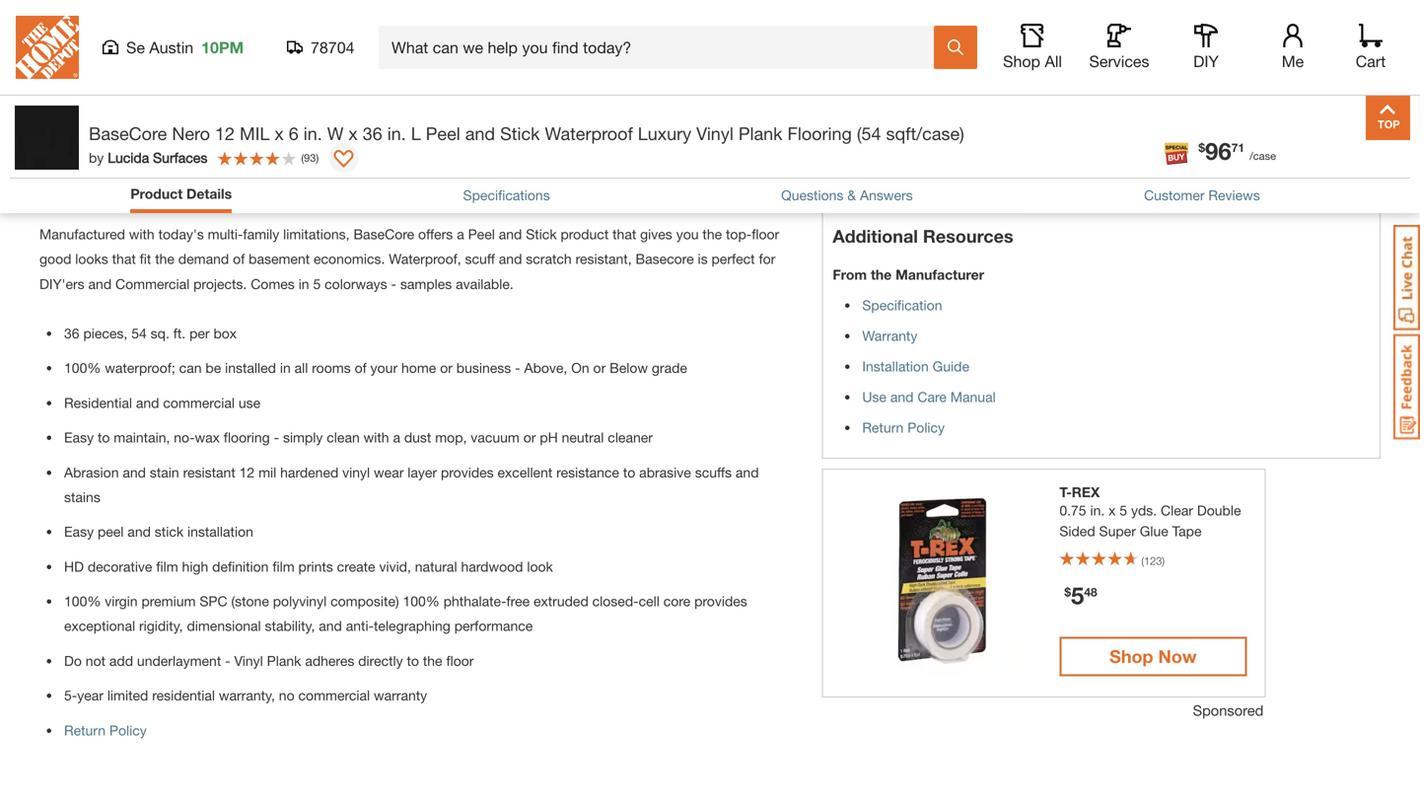 Task type: describe. For each thing, give the bounding box(es) containing it.
and down looks
[[88, 276, 112, 292]]

cleaner
[[608, 429, 653, 446]]

use and care manual
[[863, 389, 996, 405]]

read
[[1174, 39, 1207, 56]]

super
[[1100, 523, 1137, 539]]

1 horizontal spatial in.
[[388, 123, 406, 144]]

of inside manufactured with today's multi-family limitations, basecore offers a peel and stick product that gives you the top-floor good looks that fit the demand of basement economics. waterproof, scuff and scratch resistant, basecore is perfect for diy'ers and commercial projects. comes in 5 colorways - samples available.
[[233, 251, 245, 267]]

multi-
[[208, 226, 243, 242]]

1 horizontal spatial 5
[[1072, 581, 1085, 609]]

natural
[[415, 558, 457, 575]]

x for basecore
[[275, 123, 284, 144]]

sqft/case)
[[887, 123, 965, 144]]

hd
[[64, 558, 84, 575]]

78704
[[311, 38, 355, 57]]

premium
[[142, 593, 196, 609]]

specification link
[[863, 297, 943, 313]]

manufactured with today's multi-family limitations, basecore offers a peel and stick product that gives you the top-floor good looks that fit the demand of basement economics. waterproof, scuff and scratch resistant, basecore is perfect for diy'ers and commercial projects. comes in 5 colorways - samples available.
[[39, 226, 780, 292]]

customer reviews
[[1145, 187, 1261, 203]]

( 93 )
[[301, 151, 319, 164]]

shop now button
[[1060, 637, 1248, 676]]

sponsored
[[1194, 701, 1264, 719]]

123
[[1145, 554, 1163, 567]]

stick inside manufactured with today's multi-family limitations, basecore offers a peel and stick product that gives you the top-floor good looks that fit the demand of basement economics. waterproof, scuff and scratch resistant, basecore is perfect for diy'ers and commercial projects. comes in 5 colorways - samples available.
[[526, 226, 557, 242]]

product details button down surfaces
[[130, 184, 232, 204]]

limitations,
[[283, 226, 350, 242]]

commercial
[[115, 276, 190, 292]]

diy button
[[1175, 24, 1238, 71]]

icon image
[[850, 22, 882, 47]]

the right fit
[[155, 251, 175, 267]]

1 horizontal spatial product
[[130, 186, 183, 202]]

in
[[1074, 13, 1089, 34]]

100% up telegraphing
[[403, 593, 440, 609]]

wear
[[374, 464, 404, 480]]

excellent
[[498, 464, 553, 480]]

0 horizontal spatial peel
[[426, 123, 461, 144]]

1 horizontal spatial x
[[349, 123, 358, 144]]

ph
[[540, 429, 558, 446]]

specifications
[[463, 187, 550, 203]]

or inside free & easy returns in store or online return this item within 90 days of purchase. read return policy
[[1145, 13, 1162, 34]]

exceptional
[[64, 618, 135, 634]]

0 horizontal spatial a
[[393, 429, 401, 446]]

installation
[[187, 524, 253, 540]]

basement
[[249, 251, 310, 267]]

nero
[[172, 123, 210, 144]]

easy peel and stick installation
[[64, 524, 253, 540]]

and right scuff
[[499, 251, 522, 267]]

fit
[[140, 251, 151, 267]]

se
[[126, 38, 145, 57]]

1 vertical spatial return policy link
[[64, 722, 147, 738]]

1 film from the left
[[156, 558, 178, 575]]

view virtual sample
[[294, 18, 461, 39]]

flooring
[[224, 429, 270, 446]]

online
[[1167, 13, 1222, 34]]

0 horizontal spatial to
[[98, 429, 110, 446]]

good
[[39, 251, 71, 267]]

2 vertical spatial in
[[280, 360, 291, 376]]

grade
[[652, 360, 688, 376]]

l
[[411, 123, 421, 144]]

virgin
[[105, 593, 138, 609]]

virtual
[[339, 18, 393, 39]]

view
[[294, 18, 334, 39]]

free
[[897, 13, 934, 34]]

12 inside abrasion and stain resistant 12 mil hardened vinyl wear layer provides excellent resistance to abrasive scuffs and stains
[[239, 464, 255, 480]]

with inside manufactured with today's multi-family limitations, basecore offers a peel and stick product that gives you the top-floor good looks that fit the demand of basement economics. waterproof, scuff and scratch resistant, basecore is perfect for diy'ers and commercial projects. comes in 5 colorways - samples available.
[[129, 226, 155, 242]]

free & easy returns in store or online return this item within 90 days of purchase. read return policy
[[897, 13, 1293, 56]]

sided
[[1060, 523, 1096, 539]]

warranty
[[863, 327, 918, 344]]

71
[[1232, 141, 1245, 154]]

0.75
[[1060, 502, 1087, 518]]

be
[[206, 360, 221, 376]]

resistance
[[557, 464, 620, 480]]

0 horizontal spatial plank
[[267, 653, 301, 669]]

0 vertical spatial product
[[10, 112, 77, 134]]

mil
[[240, 123, 270, 144]]

1 horizontal spatial return policy link
[[863, 419, 945, 436]]

5 inside t-rex 0.75 in. x 5 yds. clear double sided super glue tape
[[1120, 502, 1128, 518]]

0 horizontal spatial floor
[[446, 653, 474, 669]]

product details button up today's
[[130, 184, 232, 208]]

1 horizontal spatial 36
[[363, 123, 383, 144]]

rex
[[1072, 484, 1101, 500]]

basecore inside manufactured with today's multi-family limitations, basecore offers a peel and stick product that gives you the top-floor good looks that fit the demand of basement economics. waterproof, scuff and scratch resistant, basecore is perfect for diy'ers and commercial projects. comes in 5 colorways - samples available.
[[354, 226, 415, 242]]

within
[[998, 39, 1035, 56]]

1 vertical spatial 36
[[64, 325, 80, 341]]

this
[[942, 39, 964, 56]]

36 pieces, 54 sq. ft. per box
[[64, 325, 237, 341]]

from
[[833, 266, 867, 283]]

installation guide
[[863, 358, 970, 374]]

a inside manufactured with today's multi-family limitations, basecore offers a peel and stick product that gives you the top-floor good looks that fit the demand of basement economics. waterproof, scuff and scratch resistant, basecore is perfect for diy'ers and commercial projects. comes in 5 colorways - samples available.
[[457, 226, 464, 242]]

shop for shop now
[[1110, 646, 1154, 667]]

policy inside free & easy returns in store or online return this item within 90 days of purchase. read return policy
[[1256, 39, 1293, 56]]

use
[[863, 389, 887, 405]]

view virtual sample button
[[261, 9, 484, 48]]

ft.
[[173, 325, 186, 341]]

x for t-
[[1109, 502, 1116, 518]]

1 vertical spatial details
[[187, 186, 232, 202]]

provides inside abrasion and stain resistant 12 mil hardened vinyl wear layer provides excellent resistance to abrasive scuffs and stains
[[441, 464, 494, 480]]

100% virgin premium spc (stone polyvinyl composite) 100% phthalate-free extruded closed-cell core provides exceptional rigidity, dimensional stability, and anti-telegraphing performance
[[64, 593, 748, 634]]

floor inside manufactured with today's multi-family limitations, basecore offers a peel and stick product that gives you the top-floor good looks that fit the demand of basement economics. waterproof, scuff and scratch resistant, basecore is perfect for diy'ers and commercial projects. comes in 5 colorways - samples available.
[[752, 226, 780, 242]]

90
[[1038, 39, 1054, 56]]

1 vertical spatial return policy
[[64, 722, 147, 738]]

purchase.
[[1108, 39, 1169, 56]]

100% for 100% virgin premium spc (stone polyvinyl composite) 100% phthalate-free extruded closed-cell core provides exceptional rigidity, dimensional stability, and anti-telegraphing performance
[[64, 593, 101, 609]]

the right from
[[871, 266, 892, 283]]

100% for 100% waterproof; can be installed in all rooms of your home or business - above, on or below grade
[[64, 360, 101, 376]]

maintain,
[[114, 429, 170, 446]]

economics.
[[314, 251, 385, 267]]

0 horizontal spatial 12
[[215, 123, 235, 144]]

0 vertical spatial return policy
[[863, 419, 945, 436]]

underlayment
[[137, 653, 221, 669]]

and right peel
[[128, 524, 151, 540]]

installation guide link
[[863, 358, 970, 374]]

perfect
[[712, 251, 755, 267]]

feedback link image
[[1394, 334, 1421, 440]]

and down specifications
[[499, 226, 522, 242]]

by
[[89, 149, 104, 166]]

room
[[174, 18, 225, 39]]

or right home
[[440, 360, 453, 376]]

basecore nero 12 mil x 6 in. w x 36 in. l peel and stick waterproof luxury vinyl plank flooring (54 sqft/case)
[[89, 123, 965, 144]]

manufactured
[[39, 226, 125, 242]]

se austin 10pm
[[126, 38, 244, 57]]

extruded
[[534, 593, 589, 609]]

provides inside the 100% virgin premium spc (stone polyvinyl composite) 100% phthalate-free extruded closed-cell core provides exceptional rigidity, dimensional stability, and anti-telegraphing performance
[[695, 593, 748, 609]]

policy for rightmost return policy link
[[908, 419, 945, 436]]

dimensional
[[187, 618, 261, 634]]

policy for bottommost return policy link
[[109, 722, 147, 738]]

0 horizontal spatial in.
[[304, 123, 322, 144]]

projects.
[[194, 276, 247, 292]]

no-
[[174, 429, 195, 446]]

my
[[144, 18, 169, 39]]

return down free
[[897, 39, 938, 56]]

0.75 in. x 5 yds. clear double sided super glue tape image
[[843, 484, 1035, 677]]

glue
[[1140, 523, 1169, 539]]

- down dimensional
[[225, 653, 230, 669]]

easy for easy to maintain, no-wax flooring - simply clean with a dust mop, vacuum or ph neutral cleaner
[[64, 429, 94, 446]]

0 vertical spatial stick
[[500, 123, 540, 144]]

austin
[[149, 38, 194, 57]]

hd decorative film high definition film prints create vivid, natural hardwood look
[[64, 558, 553, 575]]

vinyl
[[343, 464, 370, 480]]

gives
[[641, 226, 673, 242]]

abrasion
[[64, 464, 119, 480]]

& for questions
[[848, 187, 857, 203]]

- inside manufactured with today's multi-family limitations, basecore offers a peel and stick product that gives you the top-floor good looks that fit the demand of basement economics. waterproof, scuff and scratch resistant, basecore is perfect for diy'ers and commercial projects. comes in 5 colorways - samples available.
[[391, 276, 397, 292]]

box
[[214, 325, 237, 341]]



Task type: vqa. For each thing, say whether or not it's contained in the screenshot.
Shop Now
yes



Task type: locate. For each thing, give the bounding box(es) containing it.
and right scuffs
[[736, 464, 759, 480]]

easy to maintain, no-wax flooring - simply clean with a dust mop, vacuum or ph neutral cleaner
[[64, 429, 653, 446]]

product details button
[[0, 84, 1421, 163], [130, 184, 232, 208], [130, 184, 232, 204]]

display image
[[334, 150, 354, 170]]

1 vertical spatial of
[[233, 251, 245, 267]]

w
[[327, 123, 344, 144]]

1 vertical spatial 12
[[239, 464, 255, 480]]

for
[[759, 251, 776, 267]]

scratch
[[526, 251, 572, 267]]

provides down mop,
[[441, 464, 494, 480]]

1 vertical spatial shop
[[1110, 646, 1154, 667]]

0 horizontal spatial product
[[10, 112, 77, 134]]

0 vertical spatial shop
[[1004, 52, 1041, 71]]

surfaces
[[153, 149, 208, 166]]

1 vertical spatial provides
[[695, 593, 748, 609]]

product image image
[[15, 106, 79, 170]]

100% up exceptional
[[64, 593, 101, 609]]

basecore up economics.
[[354, 226, 415, 242]]

now
[[1159, 646, 1197, 667]]

return right read
[[1210, 39, 1252, 56]]

policy down limited
[[109, 722, 147, 738]]

0 vertical spatial vinyl
[[697, 123, 734, 144]]

cell
[[639, 593, 660, 609]]

and left stain
[[123, 464, 146, 480]]

easy
[[956, 13, 997, 34], [64, 429, 94, 446], [64, 524, 94, 540]]

$ left 48
[[1065, 585, 1072, 599]]

product down the home depot logo
[[10, 112, 77, 134]]

in right comes
[[299, 276, 309, 292]]

0 horizontal spatial details
[[82, 112, 140, 134]]

) down glue
[[1163, 554, 1165, 567]]

0 horizontal spatial of
[[233, 251, 245, 267]]

1 horizontal spatial vinyl
[[697, 123, 734, 144]]

48
[[1085, 585, 1098, 599]]

polyvinyl
[[273, 593, 327, 609]]

details
[[82, 112, 140, 134], [187, 186, 232, 202]]

that left gives
[[613, 226, 637, 242]]

of down multi-
[[233, 251, 245, 267]]

t-rex 0.75 in. x 5 yds. clear double sided super glue tape
[[1060, 484, 1242, 539]]

neutral
[[562, 429, 604, 446]]

with up fit
[[129, 226, 155, 242]]

& for free
[[939, 13, 951, 34]]

1 horizontal spatial (
[[1142, 554, 1145, 567]]

36 right w
[[363, 123, 383, 144]]

2 horizontal spatial to
[[623, 464, 636, 480]]

of inside free & easy returns in store or online return this item within 90 days of purchase. read return policy
[[1092, 39, 1104, 56]]

100% up residential
[[64, 360, 101, 376]]

live chat image
[[1394, 225, 1421, 331]]

policy right diy button
[[1256, 39, 1293, 56]]

product details button down what can we help you find today? search field
[[0, 84, 1421, 163]]

or right on
[[594, 360, 606, 376]]

peel up scuff
[[468, 226, 495, 242]]

( down glue
[[1142, 554, 1145, 567]]

of left your
[[355, 360, 367, 376]]

0 horizontal spatial provides
[[441, 464, 494, 480]]

comes
[[251, 276, 295, 292]]

easy inside free & easy returns in store or online return this item within 90 days of purchase. read return policy
[[956, 13, 997, 34]]

and right l
[[466, 123, 495, 144]]

services button
[[1088, 24, 1152, 71]]

performance
[[455, 618, 533, 634]]

film left high
[[156, 558, 178, 575]]

below
[[610, 360, 648, 376]]

easy up item
[[956, 13, 997, 34]]

1 horizontal spatial )
[[1163, 554, 1165, 567]]

core
[[664, 593, 691, 609]]

1 horizontal spatial details
[[187, 186, 232, 202]]

return down year
[[64, 722, 106, 738]]

0 vertical spatial $
[[1199, 141, 1206, 154]]

1 vertical spatial commercial
[[298, 687, 370, 704]]

1 horizontal spatial with
[[364, 429, 389, 446]]

return
[[897, 39, 938, 56], [1210, 39, 1252, 56], [863, 419, 904, 436], [64, 722, 106, 738]]

a left dust
[[393, 429, 401, 446]]

1 horizontal spatial of
[[355, 360, 367, 376]]

1 vertical spatial plank
[[267, 653, 301, 669]]

the home depot logo image
[[16, 16, 79, 79]]

easy for easy peel and stick installation
[[64, 524, 94, 540]]

return policy link down year
[[64, 722, 147, 738]]

What can we help you find today? search field
[[392, 27, 933, 68]]

details up 'by'
[[82, 112, 140, 134]]

return down use
[[863, 419, 904, 436]]

- left simply
[[274, 429, 279, 446]]

1 vertical spatial $
[[1065, 585, 1072, 599]]

provides right core
[[695, 593, 748, 609]]

diy
[[1194, 52, 1220, 71]]

in. left l
[[388, 123, 406, 144]]

5 left yds.
[[1120, 502, 1128, 518]]

5 inside manufactured with today's multi-family limitations, basecore offers a peel and stick product that gives you the top-floor good looks that fit the demand of basement economics. waterproof, scuff and scratch resistant, basecore is perfect for diy'ers and commercial projects. comes in 5 colorways - samples available.
[[313, 276, 321, 292]]

0 vertical spatial details
[[82, 112, 140, 134]]

1 horizontal spatial plank
[[739, 123, 783, 144]]

2 horizontal spatial policy
[[1256, 39, 1293, 56]]

peel inside manufactured with today's multi-family limitations, basecore offers a peel and stick product that gives you the top-floor good looks that fit the demand of basement economics. waterproof, scuff and scratch resistant, basecore is perfect for diy'ers and commercial projects. comes in 5 colorways - samples available.
[[468, 226, 495, 242]]

2 vertical spatial of
[[355, 360, 367, 376]]

days
[[1058, 39, 1089, 56]]

0 vertical spatial peel
[[426, 123, 461, 144]]

and left the anti-
[[319, 618, 342, 634]]

1 vertical spatial )
[[1163, 554, 1165, 567]]

stick up specifications
[[500, 123, 540, 144]]

1 vertical spatial in
[[299, 276, 309, 292]]

$ inside $ 5 48
[[1065, 585, 1072, 599]]

0 vertical spatial &
[[939, 13, 951, 34]]

2 vertical spatial easy
[[64, 524, 94, 540]]

free
[[507, 593, 530, 609]]

1 vertical spatial that
[[112, 251, 136, 267]]

0 vertical spatial product details
[[10, 112, 140, 134]]

0 horizontal spatial return policy
[[64, 722, 147, 738]]

shop left now
[[1110, 646, 1154, 667]]

x up super
[[1109, 502, 1116, 518]]

12 left the mil
[[239, 464, 255, 480]]

mil
[[259, 464, 277, 480]]

0 horizontal spatial in
[[124, 18, 139, 39]]

0 vertical spatial provides
[[441, 464, 494, 480]]

in inside manufactured with today's multi-family limitations, basecore offers a peel and stick product that gives you the top-floor good looks that fit the demand of basement economics. waterproof, scuff and scratch resistant, basecore is perfect for diy'ers and commercial projects. comes in 5 colorways - samples available.
[[299, 276, 309, 292]]

0 horizontal spatial x
[[275, 123, 284, 144]]

& left answers
[[848, 187, 857, 203]]

2 horizontal spatial 5
[[1120, 502, 1128, 518]]

1 horizontal spatial provides
[[695, 593, 748, 609]]

1 horizontal spatial commercial
[[298, 687, 370, 704]]

plank left flooring at right top
[[739, 123, 783, 144]]

product down 'by lucida surfaces'
[[130, 186, 183, 202]]

0 horizontal spatial 36
[[64, 325, 80, 341]]

1 horizontal spatial shop
[[1110, 646, 1154, 667]]

$ inside the "$ 96 71"
[[1199, 141, 1206, 154]]

details up multi-
[[187, 186, 232, 202]]

decorative
[[88, 558, 152, 575]]

film left prints
[[273, 558, 295, 575]]

1 vertical spatial (
[[1142, 554, 1145, 567]]

see
[[47, 18, 78, 39]]

0 vertical spatial that
[[613, 226, 637, 242]]

specifications button
[[463, 185, 550, 206], [463, 185, 550, 206]]

- left 'samples'
[[391, 276, 397, 292]]

wax
[[195, 429, 220, 446]]

easy left peel
[[64, 524, 94, 540]]

12 left mil at the top of the page
[[215, 123, 235, 144]]

2 horizontal spatial in.
[[1091, 502, 1105, 518]]

0 vertical spatial 5
[[313, 276, 321, 292]]

additional
[[833, 225, 919, 247]]

in. inside t-rex 0.75 in. x 5 yds. clear double sided super glue tape
[[1091, 502, 1105, 518]]

0 vertical spatial basecore
[[89, 123, 167, 144]]

simply
[[283, 429, 323, 446]]

you
[[677, 226, 699, 242]]

5-
[[64, 687, 77, 704]]

x inside t-rex 0.75 in. x 5 yds. clear double sided super glue tape
[[1109, 502, 1116, 518]]

)
[[316, 151, 319, 164], [1163, 554, 1165, 567]]

definition
[[212, 558, 269, 575]]

0 vertical spatial (
[[301, 151, 304, 164]]

the right you
[[703, 226, 722, 242]]

0 vertical spatial )
[[316, 151, 319, 164]]

floor down performance at the left bottom of page
[[446, 653, 474, 669]]

0 horizontal spatial film
[[156, 558, 178, 575]]

today's
[[158, 226, 204, 242]]

and up maintain,
[[136, 395, 159, 411]]

( for 123
[[1142, 554, 1145, 567]]

1 horizontal spatial return policy
[[863, 419, 945, 436]]

commercial down adheres
[[298, 687, 370, 704]]

$ for 96
[[1199, 141, 1206, 154]]

) for ( 123 )
[[1163, 554, 1165, 567]]

return policy down use and care manual link
[[863, 419, 945, 436]]

return policy down year
[[64, 722, 147, 738]]

of right days
[[1092, 39, 1104, 56]]

to down residential
[[98, 429, 110, 446]]

plank up no
[[267, 653, 301, 669]]

t-
[[1060, 484, 1072, 500]]

x right w
[[349, 123, 358, 144]]

guide
[[933, 358, 970, 374]]

0 vertical spatial a
[[457, 226, 464, 242]]

0 horizontal spatial commercial
[[163, 395, 235, 411]]

a right the offers
[[457, 226, 464, 242]]

waterproof;
[[105, 360, 175, 376]]

1 vertical spatial with
[[364, 429, 389, 446]]

return policy link down use and care manual link
[[863, 419, 945, 436]]

2 vertical spatial 5
[[1072, 581, 1085, 609]]

100% waterproof; can be installed in all rooms of your home or business - above, on or below grade
[[64, 360, 688, 376]]

cart link
[[1350, 24, 1393, 71]]

returns
[[1002, 13, 1069, 34]]

policy down use and care manual link
[[908, 419, 945, 436]]

0 vertical spatial 12
[[215, 123, 235, 144]]

spc
[[200, 593, 228, 609]]

stain
[[150, 464, 179, 480]]

to right directly
[[407, 653, 419, 669]]

1 horizontal spatial that
[[613, 226, 637, 242]]

5 down sided
[[1072, 581, 1085, 609]]

1 vertical spatial a
[[393, 429, 401, 446]]

care
[[918, 389, 947, 405]]

stick up scratch
[[526, 226, 557, 242]]

1 vertical spatial easy
[[64, 429, 94, 446]]

2 horizontal spatial x
[[1109, 502, 1116, 518]]

peel right l
[[426, 123, 461, 144]]

$ left 71
[[1199, 141, 1206, 154]]

vivid,
[[379, 558, 411, 575]]

in left all
[[280, 360, 291, 376]]

0 horizontal spatial $
[[1065, 585, 1072, 599]]

( 123 )
[[1142, 554, 1165, 567]]

layer
[[408, 464, 437, 480]]

double
[[1198, 502, 1242, 518]]

your
[[371, 360, 398, 376]]

in inside 'button'
[[124, 18, 139, 39]]

0 vertical spatial return policy link
[[863, 419, 945, 436]]

1 vertical spatial to
[[623, 464, 636, 480]]

manufacturer
[[896, 266, 985, 283]]

$
[[1199, 141, 1206, 154], [1065, 585, 1072, 599]]

to down "cleaner"
[[623, 464, 636, 480]]

1 horizontal spatial basecore
[[354, 226, 415, 242]]

(
[[301, 151, 304, 164], [1142, 554, 1145, 567]]

store
[[1094, 13, 1140, 34]]

basecore
[[89, 123, 167, 144], [354, 226, 415, 242]]

product details down surfaces
[[130, 186, 232, 202]]

in left my
[[124, 18, 139, 39]]

vinyl right the luxury
[[697, 123, 734, 144]]

1 horizontal spatial to
[[407, 653, 419, 669]]

to inside abrasion and stain resistant 12 mil hardened vinyl wear layer provides excellent resistance to abrasive scuffs and stains
[[623, 464, 636, 480]]

0 horizontal spatial 5
[[313, 276, 321, 292]]

0 vertical spatial of
[[1092, 39, 1104, 56]]

$ for 5
[[1065, 585, 1072, 599]]

0 horizontal spatial basecore
[[89, 123, 167, 144]]

floor up for
[[752, 226, 780, 242]]

& inside free & easy returns in store or online return this item within 90 days of purchase. read return policy
[[939, 13, 951, 34]]

1 horizontal spatial film
[[273, 558, 295, 575]]

that left fit
[[112, 251, 136, 267]]

( left display "image"
[[301, 151, 304, 164]]

commercial up wax
[[163, 395, 235, 411]]

vinyl up warranty,
[[234, 653, 263, 669]]

1 vertical spatial policy
[[908, 419, 945, 436]]

questions
[[782, 187, 844, 203]]

or up 'purchase.' at the top right of page
[[1145, 13, 1162, 34]]

0 vertical spatial 36
[[363, 123, 383, 144]]

stability,
[[265, 618, 315, 634]]

0 vertical spatial commercial
[[163, 395, 235, 411]]

1 horizontal spatial &
[[939, 13, 951, 34]]

0 vertical spatial floor
[[752, 226, 780, 242]]

0 horizontal spatial )
[[316, 151, 319, 164]]

( for 93
[[301, 151, 304, 164]]

) for ( 93 )
[[316, 151, 319, 164]]

hardened
[[280, 464, 339, 480]]

1 vertical spatial &
[[848, 187, 857, 203]]

1 horizontal spatial 12
[[239, 464, 255, 480]]

1 horizontal spatial floor
[[752, 226, 780, 242]]

0 horizontal spatial policy
[[109, 722, 147, 738]]

& up this
[[939, 13, 951, 34]]

1 horizontal spatial policy
[[908, 419, 945, 436]]

clear
[[1161, 502, 1194, 518]]

anti-
[[346, 618, 374, 634]]

1 horizontal spatial in
[[280, 360, 291, 376]]

the down telegraphing
[[423, 653, 443, 669]]

per
[[190, 325, 210, 341]]

shop left 'all'
[[1004, 52, 1041, 71]]

colorways
[[325, 276, 387, 292]]

basecore
[[636, 251, 694, 267]]

1 vertical spatial product
[[130, 186, 183, 202]]

stick
[[500, 123, 540, 144], [526, 226, 557, 242]]

2 vertical spatial policy
[[109, 722, 147, 738]]

in. right 6
[[304, 123, 322, 144]]

1 vertical spatial floor
[[446, 653, 474, 669]]

- left above,
[[515, 360, 521, 376]]

demand
[[178, 251, 229, 267]]

me
[[1283, 52, 1305, 71]]

all
[[295, 360, 308, 376]]

0 vertical spatial easy
[[956, 13, 997, 34]]

resistant,
[[576, 251, 632, 267]]

yds.
[[1132, 502, 1158, 518]]

tape
[[1173, 523, 1202, 539]]

) left display "image"
[[316, 151, 319, 164]]

shop for shop all
[[1004, 52, 1041, 71]]

and right use
[[891, 389, 914, 405]]

(stone
[[231, 593, 269, 609]]

and inside the 100% virgin premium spc (stone polyvinyl composite) 100% phthalate-free extruded closed-cell core provides exceptional rigidity, dimensional stability, and anti-telegraphing performance
[[319, 618, 342, 634]]

questions & answers
[[782, 187, 913, 203]]

provides
[[441, 464, 494, 480], [695, 593, 748, 609]]

36 left pieces,
[[64, 325, 80, 341]]

basecore up lucida
[[89, 123, 167, 144]]

1 vertical spatial product details
[[130, 186, 232, 202]]

samples
[[400, 276, 452, 292]]

product details up 'by'
[[10, 112, 140, 134]]

with right clean
[[364, 429, 389, 446]]

easy up 'abrasion'
[[64, 429, 94, 446]]

1 vertical spatial vinyl
[[234, 653, 263, 669]]

0 horizontal spatial return policy link
[[64, 722, 147, 738]]

on
[[572, 360, 590, 376]]

stick
[[155, 524, 184, 540]]

residential and commercial use
[[64, 395, 261, 411]]

2 film from the left
[[273, 558, 295, 575]]

or left ph
[[524, 429, 536, 446]]



